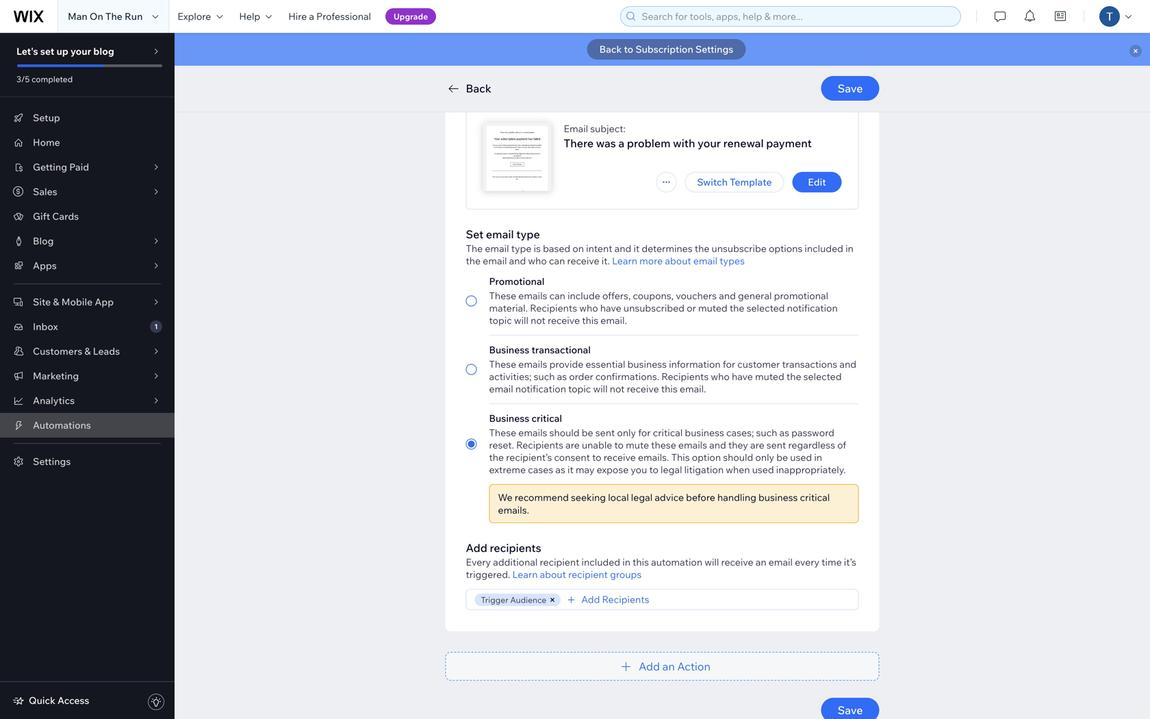 Task type: locate. For each thing, give the bounding box(es) containing it.
2 save from the top
[[838, 703, 863, 717]]

not up transactional
[[531, 314, 546, 326]]

as left 'password'
[[780, 427, 790, 439]]

type for set email type
[[517, 227, 540, 241]]

0 horizontal spatial included
[[582, 556, 621, 568]]

save button
[[822, 76, 880, 101], [822, 698, 880, 719]]

selected
[[747, 302, 785, 314], [804, 370, 842, 382]]

and inside promotional these emails can include offers, coupons, vouchers and general promotional material. recipients who have unsubscribed or muted the selected notification topic will not receive this email.
[[719, 290, 736, 302]]

as down consent
[[556, 464, 566, 476]]

back up the create
[[600, 43, 622, 55]]

0 vertical spatial legal
[[661, 464, 682, 476]]

1 vertical spatial who
[[580, 302, 598, 314]]

an up template in the top left of the page
[[503, 70, 516, 84]]

1 vertical spatial email.
[[680, 383, 706, 395]]

1 vertical spatial save
[[838, 703, 863, 717]]

with
[[758, 85, 777, 97], [673, 136, 695, 150]]

this
[[582, 314, 599, 326], [661, 383, 678, 395], [633, 556, 649, 568]]

and left general
[[719, 290, 736, 302]]

2 are from the left
[[751, 439, 765, 451]]

receive up transactional
[[548, 314, 580, 326]]

0 vertical spatial learn
[[612, 255, 638, 267]]

gift
[[33, 210, 50, 222]]

who inside business transactional these emails provide essential business information for customer transactions and activities; such as order confirmations. recipients who have muted the selected email notification topic will not receive this email.
[[711, 370, 730, 382]]

0 vertical spatial save button
[[822, 76, 880, 101]]

1 horizontal spatial an
[[663, 659, 675, 673]]

are up consent
[[566, 439, 580, 451]]

they
[[729, 439, 748, 451]]

can down based
[[549, 255, 565, 267]]

notification down activities;
[[516, 383, 566, 395]]

1 vertical spatial selected
[[804, 370, 842, 382]]

this inside promotional these emails can include offers, coupons, vouchers and general promotional material. recipients who have unsubscribed or muted the selected notification topic will not receive this email.
[[582, 314, 599, 326]]

emails. down these
[[638, 451, 669, 463]]

1 vertical spatial notification
[[516, 383, 566, 395]]

1 vertical spatial sent
[[767, 439, 786, 451]]

1 horizontal spatial topic
[[568, 383, 591, 395]]

0 horizontal spatial topic
[[489, 314, 512, 326]]

& right site
[[53, 296, 59, 308]]

man on the run
[[68, 10, 143, 22]]

will inside business transactional these emails provide essential business information for customer transactions and activities; such as order confirmations. recipients who have muted the selected email notification topic will not receive this email.
[[593, 383, 608, 395]]

1 these from the top
[[489, 290, 516, 302]]

business inside business transactional these emails provide essential business information for customer transactions and activities; such as order confirmations. recipients who have muted the selected email notification topic will not receive this email.
[[489, 344, 530, 356]]

sent left regardless
[[767, 439, 786, 451]]

critical up the recipient's
[[532, 412, 562, 424]]

recipients inside add recipients button
[[602, 593, 650, 605]]

the up the learn more about email types
[[695, 242, 710, 254]]

business inside business critical these emails should be sent only for critical business cases; such as password reset. recipients are unable to mute these emails and they are sent regardless of the recipient's consent to receive emails. this option should only be used in extreme cases as it may expose you to legal litigation when used inappropriately.
[[685, 427, 724, 439]]

1 horizontal spatial email.
[[680, 383, 706, 395]]

email inside create an email use the template below to create your message, then personalize with dynamic text.
[[518, 70, 546, 84]]

1 vertical spatial business
[[685, 427, 724, 439]]

are
[[566, 439, 580, 451], [751, 439, 765, 451]]

it inside business critical these emails should be sent only for critical business cases; such as password reset. recipients are unable to mute these emails and they are sent regardless of the recipient's consent to receive emails. this option should only be used in extreme cases as it may expose you to legal litigation when used inappropriately.
[[568, 464, 574, 476]]

recommend
[[515, 491, 569, 503]]

create an email use the template below to create your message, then personalize with dynamic text.
[[466, 70, 839, 97]]

with inside create an email use the template below to create your message, then personalize with dynamic text.
[[758, 85, 777, 97]]

0 horizontal spatial should
[[550, 427, 580, 439]]

receive inside business critical these emails should be sent only for critical business cases; such as password reset. recipients are unable to mute these emails and they are sent regardless of the recipient's consent to receive emails. this option should only be used in extreme cases as it may expose you to legal litigation when used inappropriately.
[[604, 451, 636, 463]]

blog button
[[0, 229, 175, 253]]

these
[[651, 439, 676, 451]]

1 vertical spatial included
[[582, 556, 621, 568]]

0 vertical spatial can
[[549, 255, 565, 267]]

these up 'material.'
[[489, 290, 516, 302]]

1 save button from the top
[[822, 76, 880, 101]]

be up inappropriately.
[[777, 451, 788, 463]]

0 vertical spatial muted
[[698, 302, 728, 314]]

consent
[[554, 451, 590, 463]]

transactions
[[782, 358, 838, 370]]

1 horizontal spatial have
[[732, 370, 753, 382]]

recipient up add recipients button
[[568, 568, 608, 580]]

1 vertical spatial will
[[593, 383, 608, 395]]

will down 'material.'
[[514, 314, 529, 326]]

let's
[[16, 45, 38, 57]]

recipient inside every additional recipient included in this automation will receive an email every time it's triggered.
[[540, 556, 580, 568]]

to right you
[[650, 464, 659, 476]]

&
[[53, 296, 59, 308], [85, 345, 91, 357]]

notification down promotional
[[787, 302, 838, 314]]

0 vertical spatial be
[[582, 427, 593, 439]]

recipient up learn about recipient groups
[[540, 556, 580, 568]]

emails. inside business critical these emails should be sent only for critical business cases; such as password reset. recipients are unable to mute these emails and they are sent regardless of the recipient's consent to receive emails. this option should only be used in extreme cases as it may expose you to legal litigation when used inappropriately.
[[638, 451, 669, 463]]

0 vertical spatial will
[[514, 314, 529, 326]]

muted down customer
[[755, 370, 785, 382]]

such right cases;
[[756, 427, 778, 439]]

1 horizontal spatial emails.
[[638, 451, 669, 463]]

home
[[33, 136, 60, 148]]

for left customer
[[723, 358, 736, 370]]

email inside every additional recipient included in this automation will receive an email every time it's triggered.
[[769, 556, 793, 568]]

quick
[[29, 694, 55, 706]]

1 horizontal spatial for
[[723, 358, 736, 370]]

should
[[550, 427, 580, 439], [723, 451, 753, 463]]

this down the include
[[582, 314, 599, 326]]

for
[[723, 358, 736, 370], [638, 427, 651, 439]]

3 these from the top
[[489, 427, 516, 439]]

to down unable on the bottom right
[[592, 451, 602, 463]]

these inside business critical these emails should be sent only for critical business cases; such as password reset. recipients are unable to mute these emails and they are sent regardless of the recipient's consent to receive emails. this option should only be used in extreme cases as it may expose you to legal litigation when used inappropriately.
[[489, 427, 516, 439]]

be
[[582, 427, 593, 439], [777, 451, 788, 463]]

notification inside promotional these emails can include offers, coupons, vouchers and general promotional material. recipients who have unsubscribed or muted the selected notification topic will not receive this email.
[[787, 302, 838, 314]]

settings up the personalize
[[696, 43, 734, 55]]

0 horizontal spatial it
[[568, 464, 574, 476]]

0 horizontal spatial selected
[[747, 302, 785, 314]]

1 vertical spatial legal
[[631, 491, 653, 503]]

emails down promotional at top left
[[519, 290, 547, 302]]

1 horizontal spatial a
[[619, 136, 625, 150]]

1 horizontal spatial who
[[580, 302, 598, 314]]

provide
[[550, 358, 584, 370]]

your inside the sidebar element
[[71, 45, 91, 57]]

these up activities;
[[489, 358, 516, 370]]

business up activities;
[[489, 344, 530, 356]]

the inside "the email type is based on intent and it determines the unsubscribe options included in the email and who can receive it."
[[466, 242, 483, 254]]

an inside button
[[663, 659, 675, 673]]

settings down automations
[[33, 455, 71, 467]]

included up learn about recipient groups
[[582, 556, 621, 568]]

0 vertical spatial have
[[600, 302, 622, 314]]

learn inside learn about recipient groups link
[[513, 568, 538, 580]]

1 horizontal spatial learn
[[612, 255, 638, 267]]

add recipients button
[[565, 593, 650, 606]]

these inside business transactional these emails provide essential business information for customer transactions and activities; such as order confirmations. recipients who have muted the selected email notification topic will not receive this email.
[[489, 358, 516, 370]]

help
[[239, 10, 260, 22]]

emails. inside we recommend seeking local legal advice before handling business critical emails.
[[498, 504, 529, 516]]

receive down on
[[567, 255, 600, 267]]

getting paid
[[33, 161, 89, 173]]

this inside business transactional these emails provide essential business information for customer transactions and activities; such as order confirmations. recipients who have muted the selected email notification topic will not receive this email.
[[661, 383, 678, 395]]

email. down information
[[680, 383, 706, 395]]

selected down general
[[747, 302, 785, 314]]

1 horizontal spatial sent
[[767, 439, 786, 451]]

customers
[[33, 345, 82, 357]]

the down reset.
[[489, 451, 504, 463]]

blog
[[93, 45, 114, 57]]

hire
[[288, 10, 307, 22]]

1 vertical spatial in
[[815, 451, 823, 463]]

0 horizontal spatial will
[[514, 314, 529, 326]]

critical inside we recommend seeking local legal advice before handling business critical emails.
[[800, 491, 830, 503]]

0 horizontal spatial an
[[503, 70, 516, 84]]

extreme
[[489, 464, 526, 476]]

on
[[90, 10, 103, 22]]

2 horizontal spatial critical
[[800, 491, 830, 503]]

message,
[[638, 85, 680, 97]]

2 vertical spatial your
[[698, 136, 721, 150]]

0 vertical spatial notification
[[787, 302, 838, 314]]

who down information
[[711, 370, 730, 382]]

should down they
[[723, 451, 753, 463]]

recipients up the recipient's
[[516, 439, 564, 451]]

automation
[[651, 556, 703, 568]]

add for add an action
[[639, 659, 660, 673]]

2 vertical spatial business
[[759, 491, 798, 503]]

learn right it.
[[612, 255, 638, 267]]

0 vertical spatial settings
[[696, 43, 734, 55]]

receive right automation
[[721, 556, 754, 568]]

be up unable on the bottom right
[[582, 427, 593, 439]]

business transactional these emails provide essential business information for customer transactions and activities; such as order confirmations. recipients who have muted the selected email notification topic will not receive this email.
[[489, 344, 857, 395]]

0 horizontal spatial back
[[466, 81, 492, 95]]

1 vertical spatial the
[[466, 242, 483, 254]]

1 vertical spatial for
[[638, 427, 651, 439]]

the right on
[[105, 10, 122, 22]]

1 vertical spatial should
[[723, 451, 753, 463]]

topic down order
[[568, 383, 591, 395]]

who down the include
[[580, 302, 598, 314]]

0 vertical spatial in
[[846, 242, 854, 254]]

0 vertical spatial add
[[466, 541, 488, 555]]

these
[[489, 290, 516, 302], [489, 358, 516, 370], [489, 427, 516, 439]]

topic inside promotional these emails can include offers, coupons, vouchers and general promotional material. recipients who have unsubscribed or muted the selected notification topic will not receive this email.
[[489, 314, 512, 326]]

there
[[564, 136, 594, 150]]

2 vertical spatial an
[[663, 659, 675, 673]]

your right the create
[[616, 85, 636, 97]]

receive inside promotional these emails can include offers, coupons, vouchers and general promotional material. recipients who have unsubscribed or muted the selected notification topic will not receive this email.
[[548, 314, 580, 326]]

included right options
[[805, 242, 844, 254]]

recipient's
[[506, 451, 552, 463]]

critical down inappropriately.
[[800, 491, 830, 503]]

for inside business critical these emails should be sent only for critical business cases; such as password reset. recipients are unable to mute these emails and they are sent regardless of the recipient's consent to receive emails. this option should only be used in extreme cases as it may expose you to legal litigation when used inappropriately.
[[638, 427, 651, 439]]

0 vertical spatial business
[[628, 358, 667, 370]]

to inside button
[[624, 43, 634, 55]]

who inside "the email type is based on intent and it determines the unsubscribe options included in the email and who can receive it."
[[528, 255, 547, 267]]

1 horizontal spatial are
[[751, 439, 765, 451]]

1 vertical spatial such
[[756, 427, 778, 439]]

used up inappropriately.
[[790, 451, 812, 463]]

1 vertical spatial add
[[582, 593, 600, 605]]

personalize
[[705, 85, 756, 97]]

a
[[309, 10, 314, 22], [619, 136, 625, 150]]

access
[[58, 694, 89, 706]]

legal right local
[[631, 491, 653, 503]]

1 horizontal spatial be
[[777, 451, 788, 463]]

0 vertical spatial save
[[838, 81, 863, 95]]

was
[[596, 136, 616, 150]]

for for information
[[723, 358, 736, 370]]

emails up activities;
[[519, 358, 547, 370]]

for inside business transactional these emails provide essential business information for customer transactions and activities; such as order confirmations. recipients who have muted the selected email notification topic will not receive this email.
[[723, 358, 736, 370]]

0 horizontal spatial are
[[566, 439, 580, 451]]

0 vertical spatial not
[[531, 314, 546, 326]]

add
[[466, 541, 488, 555], [582, 593, 600, 605], [639, 659, 660, 673]]

about inside "link"
[[665, 255, 691, 267]]

blog
[[33, 235, 54, 247]]

up
[[56, 45, 68, 57]]

an left action
[[663, 659, 675, 673]]

1 business from the top
[[489, 344, 530, 356]]

your right up
[[71, 45, 91, 57]]

1 horizontal spatial back
[[600, 43, 622, 55]]

can inside "the email type is based on intent and it determines the unsubscribe options included in the email and who can receive it."
[[549, 255, 565, 267]]

have inside promotional these emails can include offers, coupons, vouchers and general promotional material. recipients who have unsubscribed or muted the selected notification topic will not receive this email.
[[600, 302, 622, 314]]

back inside alert
[[600, 43, 622, 55]]

2 vertical spatial who
[[711, 370, 730, 382]]

it up 'more'
[[634, 242, 640, 254]]

sidebar element
[[0, 33, 175, 719]]

sales
[[33, 186, 57, 198]]

2 business from the top
[[489, 412, 530, 424]]

back for back
[[466, 81, 492, 95]]

email
[[564, 123, 588, 135]]

business up confirmations. at right bottom
[[628, 358, 667, 370]]

marketing button
[[0, 364, 175, 388]]

in down regardless
[[815, 451, 823, 463]]

edit
[[808, 176, 826, 188]]

1 horizontal spatial included
[[805, 242, 844, 254]]

upgrade
[[394, 11, 428, 22]]

for up "mute"
[[638, 427, 651, 439]]

site & mobile app button
[[0, 290, 175, 314]]

3/5
[[16, 74, 30, 84]]

these inside promotional these emails can include offers, coupons, vouchers and general promotional material. recipients who have unsubscribed or muted the selected notification topic will not receive this email.
[[489, 290, 516, 302]]

business for business critical these emails should be sent only for critical business cases; such as password reset. recipients are unable to mute these emails and they are sent regardless of the recipient's consent to receive emails. this option should only be used in extreme cases as it may expose you to legal litigation when used inappropriately.
[[489, 412, 530, 424]]

included inside every additional recipient included in this automation will receive an email every time it's triggered.
[[582, 556, 621, 568]]

should up consent
[[550, 427, 580, 439]]

muted inside promotional these emails can include offers, coupons, vouchers and general promotional material. recipients who have unsubscribed or muted the selected notification topic will not receive this email.
[[698, 302, 728, 314]]

2 horizontal spatial business
[[759, 491, 798, 503]]

1 horizontal spatial such
[[756, 427, 778, 439]]

1 horizontal spatial muted
[[755, 370, 785, 382]]

legal inside business critical these emails should be sent only for critical business cases; such as password reset. recipients are unable to mute these emails and they are sent regardless of the recipient's consent to receive emails. this option should only be used in extreme cases as it may expose you to legal litigation when used inappropriately.
[[661, 464, 682, 476]]

1 vertical spatial recipient
[[568, 568, 608, 580]]

the down set
[[466, 255, 481, 267]]

as down provide
[[557, 370, 567, 382]]

1 horizontal spatial business
[[685, 427, 724, 439]]

these up reset.
[[489, 427, 516, 439]]

email inside business transactional these emails provide essential business information for customer transactions and activities; such as order confirmations. recipients who have muted the selected email notification topic will not receive this email.
[[489, 383, 513, 395]]

0 vertical spatial used
[[790, 451, 812, 463]]

business critical these emails should be sent only for critical business cases; such as password reset. recipients are unable to mute these emails and they are sent regardless of the recipient's consent to receive emails. this option should only be used in extreme cases as it may expose you to legal litigation when used inappropriately.
[[489, 412, 847, 476]]

1 vertical spatial an
[[756, 556, 767, 568]]

topic
[[489, 314, 512, 326], [568, 383, 591, 395]]

who for email
[[528, 255, 547, 267]]

have down offers,
[[600, 302, 622, 314]]

to right below
[[574, 85, 583, 97]]

this up groups
[[633, 556, 649, 568]]

only
[[617, 427, 636, 439], [756, 451, 775, 463]]

receive up expose
[[604, 451, 636, 463]]

1 vertical spatial can
[[550, 290, 566, 302]]

1 horizontal spatial this
[[633, 556, 649, 568]]

0 vertical spatial business
[[489, 344, 530, 356]]

recipient for groups
[[568, 568, 608, 580]]

business inside business critical these emails should be sent only for critical business cases; such as password reset. recipients are unable to mute these emails and they are sent regardless of the recipient's consent to receive emails. this option should only be used in extreme cases as it may expose you to legal litigation when used inappropriately.
[[489, 412, 530, 424]]

selected down transactions
[[804, 370, 842, 382]]

1 vertical spatial with
[[673, 136, 695, 150]]

the down create
[[485, 85, 500, 97]]

receive
[[567, 255, 600, 267], [548, 314, 580, 326], [627, 383, 659, 395], [604, 451, 636, 463], [721, 556, 754, 568]]

business up 'option'
[[685, 427, 724, 439]]

0 vertical spatial for
[[723, 358, 736, 370]]

1 vertical spatial have
[[732, 370, 753, 382]]

it down consent
[[568, 464, 574, 476]]

emails. down we
[[498, 504, 529, 516]]

legal inside we recommend seeking local legal advice before handling business critical emails.
[[631, 491, 653, 503]]

recipients inside promotional these emails can include offers, coupons, vouchers and general promotional material. recipients who have unsubscribed or muted the selected notification topic will not receive this email.
[[530, 302, 577, 314]]

2 horizontal spatial who
[[711, 370, 730, 382]]

settings inside settings link
[[33, 455, 71, 467]]

1 vertical spatial save button
[[822, 698, 880, 719]]

an left the every
[[756, 556, 767, 568]]

recipients down groups
[[602, 593, 650, 605]]

about
[[665, 255, 691, 267], [540, 568, 566, 580]]

in inside "the email type is based on intent and it determines the unsubscribe options included in the email and who can receive it."
[[846, 242, 854, 254]]

in
[[846, 242, 854, 254], [815, 451, 823, 463], [623, 556, 631, 568]]

learn inside learn more about email types "link"
[[612, 255, 638, 267]]

type up is
[[517, 227, 540, 241]]

can inside promotional these emails can include offers, coupons, vouchers and general promotional material. recipients who have unsubscribed or muted the selected notification topic will not receive this email.
[[550, 290, 566, 302]]

0 vertical spatial your
[[71, 45, 91, 57]]

this down information
[[661, 383, 678, 395]]

settings link
[[0, 449, 175, 474]]

& for site
[[53, 296, 59, 308]]

1 horizontal spatial critical
[[653, 427, 683, 439]]

an for email
[[503, 70, 516, 84]]

a right hire
[[309, 10, 314, 22]]

1 vertical spatial your
[[616, 85, 636, 97]]

0 vertical spatial selected
[[747, 302, 785, 314]]

the inside business critical these emails should be sent only for critical business cases; such as password reset. recipients are unable to mute these emails and they are sent regardless of the recipient's consent to receive emails. this option should only be used in extreme cases as it may expose you to legal litigation when used inappropriately.
[[489, 451, 504, 463]]

an inside create an email use the template below to create your message, then personalize with dynamic text.
[[503, 70, 516, 84]]

promotional
[[774, 290, 829, 302]]

the down transactions
[[787, 370, 802, 382]]

will down order
[[593, 383, 608, 395]]

automations link
[[0, 413, 175, 438]]

to left subscription
[[624, 43, 634, 55]]

settings inside the back to subscription settings button
[[696, 43, 734, 55]]

recipients down information
[[662, 370, 709, 382]]

1 vertical spatial back
[[466, 81, 492, 95]]

recipients down the include
[[530, 302, 577, 314]]

0 horizontal spatial this
[[582, 314, 599, 326]]

1 horizontal spatial not
[[610, 383, 625, 395]]

these for business transactional
[[489, 358, 516, 370]]

0 vertical spatial as
[[557, 370, 567, 382]]

run
[[125, 10, 143, 22]]

will right automation
[[705, 556, 719, 568]]

your
[[71, 45, 91, 57], [616, 85, 636, 97], [698, 136, 721, 150]]

a right was
[[619, 136, 625, 150]]

1 horizontal spatial with
[[758, 85, 777, 97]]

who
[[528, 255, 547, 267], [580, 302, 598, 314], [711, 370, 730, 382]]

such
[[534, 370, 555, 382], [756, 427, 778, 439]]

text.
[[820, 85, 839, 97]]

have inside business transactional these emails provide essential business information for customer transactions and activities; such as order confirmations. recipients who have muted the selected email notification topic will not receive this email.
[[732, 370, 753, 382]]

activities;
[[489, 370, 532, 382]]

with left dynamic
[[758, 85, 777, 97]]

type for the email type is based on intent and it determines the unsubscribe options included in the email and who can receive it.
[[511, 242, 532, 254]]

getting
[[33, 161, 67, 173]]

app
[[95, 296, 114, 308]]

muted down 'vouchers'
[[698, 302, 728, 314]]

0 horizontal spatial about
[[540, 568, 566, 580]]

1 horizontal spatial should
[[723, 451, 753, 463]]

in up groups
[[623, 556, 631, 568]]

explore
[[178, 10, 211, 22]]

the inside promotional these emails can include offers, coupons, vouchers and general promotional material. recipients who have unsubscribed or muted the selected notification topic will not receive this email.
[[730, 302, 745, 314]]

who down is
[[528, 255, 547, 267]]

business right "handling"
[[759, 491, 798, 503]]

0 horizontal spatial emails.
[[498, 504, 529, 516]]

have down customer
[[732, 370, 753, 382]]

about up audience
[[540, 568, 566, 580]]

2 vertical spatial this
[[633, 556, 649, 568]]

such down provide
[[534, 370, 555, 382]]

emails up this
[[679, 439, 707, 451]]

add down learn about recipient groups link
[[582, 593, 600, 605]]

0 vertical spatial this
[[582, 314, 599, 326]]

business
[[489, 344, 530, 356], [489, 412, 530, 424]]

0 horizontal spatial in
[[623, 556, 631, 568]]

about down the determines
[[665, 255, 691, 267]]

recipient for included
[[540, 556, 580, 568]]

learn down additional
[[513, 568, 538, 580]]

2 these from the top
[[489, 358, 516, 370]]

emails inside promotional these emails can include offers, coupons, vouchers and general promotional material. recipients who have unsubscribed or muted the selected notification topic will not receive this email.
[[519, 290, 547, 302]]

1 vertical spatial used
[[752, 464, 774, 476]]

and up 'option'
[[710, 439, 726, 451]]

add left action
[[639, 659, 660, 673]]

1 vertical spatial topic
[[568, 383, 591, 395]]

below
[[545, 85, 572, 97]]

1 horizontal spatial it
[[634, 242, 640, 254]]

1 horizontal spatial add
[[582, 593, 600, 605]]

1 vertical spatial &
[[85, 345, 91, 357]]

type inside "the email type is based on intent and it determines the unsubscribe options included in the email and who can receive it."
[[511, 242, 532, 254]]

hire a professional
[[288, 10, 371, 22]]

create
[[585, 85, 613, 97]]

learn
[[612, 255, 638, 267], [513, 568, 538, 580]]

back
[[600, 43, 622, 55], [466, 81, 492, 95]]

0 vertical spatial it
[[634, 242, 640, 254]]

topic down 'material.'
[[489, 314, 512, 326]]

is
[[534, 242, 541, 254]]

0 horizontal spatial sent
[[596, 427, 615, 439]]

email. down offers,
[[601, 314, 627, 326]]

not inside promotional these emails can include offers, coupons, vouchers and general promotional material. recipients who have unsubscribed or muted the selected notification topic will not receive this email.
[[531, 314, 546, 326]]

the down set
[[466, 242, 483, 254]]

1 vertical spatial it
[[568, 464, 574, 476]]

1 horizontal spatial about
[[665, 255, 691, 267]]



Task type: vqa. For each thing, say whether or not it's contained in the screenshot.
0 field
no



Task type: describe. For each thing, give the bounding box(es) containing it.
such inside business critical these emails should be sent only for critical business cases; such as password reset. recipients are unable to mute these emails and they are sent regardless of the recipient's consent to receive emails. this option should only be used in extreme cases as it may expose you to legal litigation when used inappropriately.
[[756, 427, 778, 439]]

a inside email subject: there was a problem with your renewal payment
[[619, 136, 625, 150]]

may
[[576, 464, 595, 476]]

unable
[[582, 439, 612, 451]]

it.
[[602, 255, 610, 267]]

included inside "the email type is based on intent and it determines the unsubscribe options included in the email and who can receive it."
[[805, 242, 844, 254]]

regardless
[[789, 439, 835, 451]]

additional
[[493, 556, 538, 568]]

sales button
[[0, 179, 175, 204]]

muted inside business transactional these emails provide essential business information for customer transactions and activities; such as order confirmations. recipients who have muted the selected email notification topic will not receive this email.
[[755, 370, 785, 382]]

switch template
[[697, 176, 772, 188]]

1 are from the left
[[566, 439, 580, 451]]

determines
[[642, 242, 693, 254]]

will inside every additional recipient included in this automation will receive an email every time it's triggered.
[[705, 556, 719, 568]]

0 vertical spatial the
[[105, 10, 122, 22]]

selected inside promotional these emails can include offers, coupons, vouchers and general promotional material. recipients who have unsubscribed or muted the selected notification topic will not receive this email.
[[747, 302, 785, 314]]

0 horizontal spatial used
[[752, 464, 774, 476]]

an inside every additional recipient included in this automation will receive an email every time it's triggered.
[[756, 556, 767, 568]]

business for business transactional these emails provide essential business information for customer transactions and activities; such as order confirmations. recipients who have muted the selected email notification topic will not receive this email.
[[489, 344, 530, 356]]

and inside business transactional these emails provide essential business information for customer transactions and activities; such as order confirmations. recipients who have muted the selected email notification topic will not receive this email.
[[840, 358, 857, 370]]

setup link
[[0, 105, 175, 130]]

gift cards
[[33, 210, 79, 222]]

in inside every additional recipient included in this automation will receive an email every time it's triggered.
[[623, 556, 631, 568]]

it's
[[844, 556, 857, 568]]

mobile
[[61, 296, 93, 308]]

trigger audience
[[481, 595, 547, 605]]

back for back to subscription settings
[[600, 43, 622, 55]]

emails up the recipient's
[[519, 427, 547, 439]]

it inside "the email type is based on intent and it determines the unsubscribe options included in the email and who can receive it."
[[634, 242, 640, 254]]

quick access button
[[12, 694, 89, 707]]

create
[[466, 70, 501, 84]]

such inside business transactional these emails provide essential business information for customer transactions and activities; such as order confirmations. recipients who have muted the selected email notification topic will not receive this email.
[[534, 370, 555, 382]]

and up promotional at top left
[[509, 255, 526, 267]]

site
[[33, 296, 51, 308]]

we recommend seeking local legal advice before handling business critical emails.
[[498, 491, 830, 516]]

receive inside "the email type is based on intent and it determines the unsubscribe options included in the email and who can receive it."
[[567, 255, 600, 267]]

topic inside business transactional these emails provide essential business information for customer transactions and activities; such as order confirmations. recipients who have muted the selected email notification topic will not receive this email.
[[568, 383, 591, 395]]

back to subscription settings alert
[[175, 33, 1151, 66]]

getting paid button
[[0, 155, 175, 179]]

add recipients
[[466, 541, 541, 555]]

1 vertical spatial about
[[540, 568, 566, 580]]

to inside create an email use the template below to create your message, then personalize with dynamic text.
[[574, 85, 583, 97]]

critical for should
[[653, 427, 683, 439]]

subscription
[[636, 43, 694, 55]]

expose
[[597, 464, 629, 476]]

3/5 completed
[[16, 74, 73, 84]]

your inside email subject: there was a problem with your renewal payment
[[698, 136, 721, 150]]

mute
[[626, 439, 649, 451]]

subject:
[[591, 123, 626, 135]]

email. inside promotional these emails can include offers, coupons, vouchers and general promotional material. recipients who have unsubscribed or muted the selected notification topic will not receive this email.
[[601, 314, 627, 326]]

problem
[[627, 136, 671, 150]]

option
[[692, 451, 721, 463]]

seeking
[[571, 491, 606, 503]]

or
[[687, 302, 696, 314]]

every
[[466, 556, 491, 568]]

order
[[569, 370, 594, 382]]

add for add recipients
[[466, 541, 488, 555]]

promotional these emails can include offers, coupons, vouchers and general promotional material. recipients who have unsubscribed or muted the selected notification topic will not receive this email.
[[489, 275, 838, 326]]

recipients inside business transactional these emails provide essential business information for customer transactions and activities; such as order confirmations. recipients who have muted the selected email notification topic will not receive this email.
[[662, 370, 709, 382]]

these for business critical
[[489, 427, 516, 439]]

add recipients
[[582, 593, 650, 605]]

action
[[678, 659, 711, 673]]

0 vertical spatial sent
[[596, 427, 615, 439]]

offers,
[[603, 290, 631, 302]]

a inside hire a professional link
[[309, 10, 314, 22]]

with inside email subject: there was a problem with your renewal payment
[[673, 136, 695, 150]]

receive inside business transactional these emails provide essential business information for customer transactions and activities; such as order confirmations. recipients who have muted the selected email notification topic will not receive this email.
[[627, 383, 659, 395]]

advice
[[655, 491, 684, 503]]

this inside every additional recipient included in this automation will receive an email every time it's triggered.
[[633, 556, 649, 568]]

Search for tools, apps, help & more... field
[[638, 7, 957, 26]]

promotional
[[489, 275, 545, 287]]

paid
[[69, 161, 89, 173]]

password
[[792, 427, 835, 439]]

then
[[682, 85, 703, 97]]

0 vertical spatial only
[[617, 427, 636, 439]]

not inside business transactional these emails provide essential business information for customer transactions and activities; such as order confirmations. recipients who have muted the selected email notification topic will not receive this email.
[[610, 383, 625, 395]]

local
[[608, 491, 629, 503]]

when
[[726, 464, 750, 476]]

and inside business critical these emails should be sent only for critical business cases; such as password reset. recipients are unable to mute these emails and they are sent regardless of the recipient's consent to receive emails. this option should only be used in extreme cases as it may expose you to legal litigation when used inappropriately.
[[710, 439, 726, 451]]

notification inside business transactional these emails provide essential business information for customer transactions and activities; such as order confirmations. recipients who have muted the selected email notification topic will not receive this email.
[[516, 383, 566, 395]]

email. inside business transactional these emails provide essential business information for customer transactions and activities; such as order confirmations. recipients who have muted the selected email notification topic will not receive this email.
[[680, 383, 706, 395]]

& for customers
[[85, 345, 91, 357]]

add an action
[[639, 659, 711, 673]]

critical for legal
[[800, 491, 830, 503]]

types
[[720, 255, 745, 267]]

your inside create an email use the template below to create your message, then personalize with dynamic text.
[[616, 85, 636, 97]]

will inside promotional these emails can include offers, coupons, vouchers and general promotional material. recipients who have unsubscribed or muted the selected notification topic will not receive this email.
[[514, 314, 529, 326]]

professional
[[317, 10, 371, 22]]

unsubscribed
[[624, 302, 685, 314]]

who for transactional
[[711, 370, 730, 382]]

learn for add recipients
[[513, 568, 538, 580]]

1 vertical spatial only
[[756, 451, 775, 463]]

1 vertical spatial be
[[777, 451, 788, 463]]

in inside business critical these emails should be sent only for critical business cases; such as password reset. recipients are unable to mute these emails and they are sent regardless of the recipient's consent to receive emails. this option should only be used in extreme cases as it may expose you to legal litigation when used inappropriately.
[[815, 451, 823, 463]]

marketing
[[33, 370, 79, 382]]

quick access
[[29, 694, 89, 706]]

to left "mute"
[[615, 439, 624, 451]]

trigger
[[481, 595, 509, 605]]

an for action
[[663, 659, 675, 673]]

2 vertical spatial as
[[556, 464, 566, 476]]

site & mobile app
[[33, 296, 114, 308]]

receive inside every additional recipient included in this automation will receive an email every time it's triggered.
[[721, 556, 754, 568]]

the email type is based on intent and it determines the unsubscribe options included in the email and who can receive it.
[[466, 242, 854, 267]]

customers & leads button
[[0, 339, 175, 364]]

1
[[154, 322, 158, 331]]

as inside business transactional these emails provide essential business information for customer transactions and activities; such as order confirmations. recipients who have muted the selected email notification topic will not receive this email.
[[557, 370, 567, 382]]

1 save from the top
[[838, 81, 863, 95]]

triggered.
[[466, 568, 510, 580]]

more
[[640, 255, 663, 267]]

material.
[[489, 302, 528, 314]]

switch
[[697, 176, 728, 188]]

this
[[672, 451, 690, 463]]

the inside create an email use the template below to create your message, then personalize with dynamic text.
[[485, 85, 500, 97]]

add for add recipients
[[582, 593, 600, 605]]

we
[[498, 491, 513, 503]]

completed
[[32, 74, 73, 84]]

options
[[769, 242, 803, 254]]

customer
[[738, 358, 780, 370]]

man
[[68, 10, 87, 22]]

home link
[[0, 130, 175, 155]]

on
[[573, 242, 584, 254]]

litigation
[[685, 464, 724, 476]]

2 save button from the top
[[822, 698, 880, 719]]

back to subscription settings button
[[587, 39, 746, 60]]

handling
[[718, 491, 757, 503]]

the inside business transactional these emails provide essential business information for customer transactions and activities; such as order confirmations. recipients who have muted the selected email notification topic will not receive this email.
[[787, 370, 802, 382]]

learn for set email type
[[612, 255, 638, 267]]

emails inside business transactional these emails provide essential business information for customer transactions and activities; such as order confirmations. recipients who have muted the selected email notification topic will not receive this email.
[[519, 358, 547, 370]]

intent
[[586, 242, 613, 254]]

reset.
[[489, 439, 514, 451]]

setup
[[33, 112, 60, 124]]

business inside we recommend seeking local legal advice before handling business critical emails.
[[759, 491, 798, 503]]

selected inside business transactional these emails provide essential business information for customer transactions and activities; such as order confirmations. recipients who have muted the selected email notification topic will not receive this email.
[[804, 370, 842, 382]]

recipients inside business critical these emails should be sent only for critical business cases; such as password reset. recipients are unable to mute these emails and they are sent regardless of the recipient's consent to receive emails. this option should only be used in extreme cases as it may expose you to legal litigation when used inappropriately.
[[516, 439, 564, 451]]

and right intent
[[615, 242, 632, 254]]

cases;
[[727, 427, 754, 439]]

cards
[[52, 210, 79, 222]]

0 horizontal spatial critical
[[532, 412, 562, 424]]

coupons,
[[633, 290, 674, 302]]

who inside promotional these emails can include offers, coupons, vouchers and general promotional material. recipients who have unsubscribed or muted the selected notification topic will not receive this email.
[[580, 302, 598, 314]]

use
[[466, 85, 483, 97]]

learn about recipient groups link
[[513, 568, 642, 581]]

time
[[822, 556, 842, 568]]

business inside business transactional these emails provide essential business information for customer transactions and activities; such as order confirmations. recipients who have muted the selected email notification topic will not receive this email.
[[628, 358, 667, 370]]

email inside "link"
[[694, 255, 718, 267]]

confirmations.
[[596, 370, 660, 382]]

for for only
[[638, 427, 651, 439]]

unsubscribe
[[712, 242, 767, 254]]

learn more about email types
[[612, 255, 745, 267]]

set email type
[[466, 227, 540, 241]]

1 vertical spatial as
[[780, 427, 790, 439]]

preview image
[[483, 123, 552, 191]]



